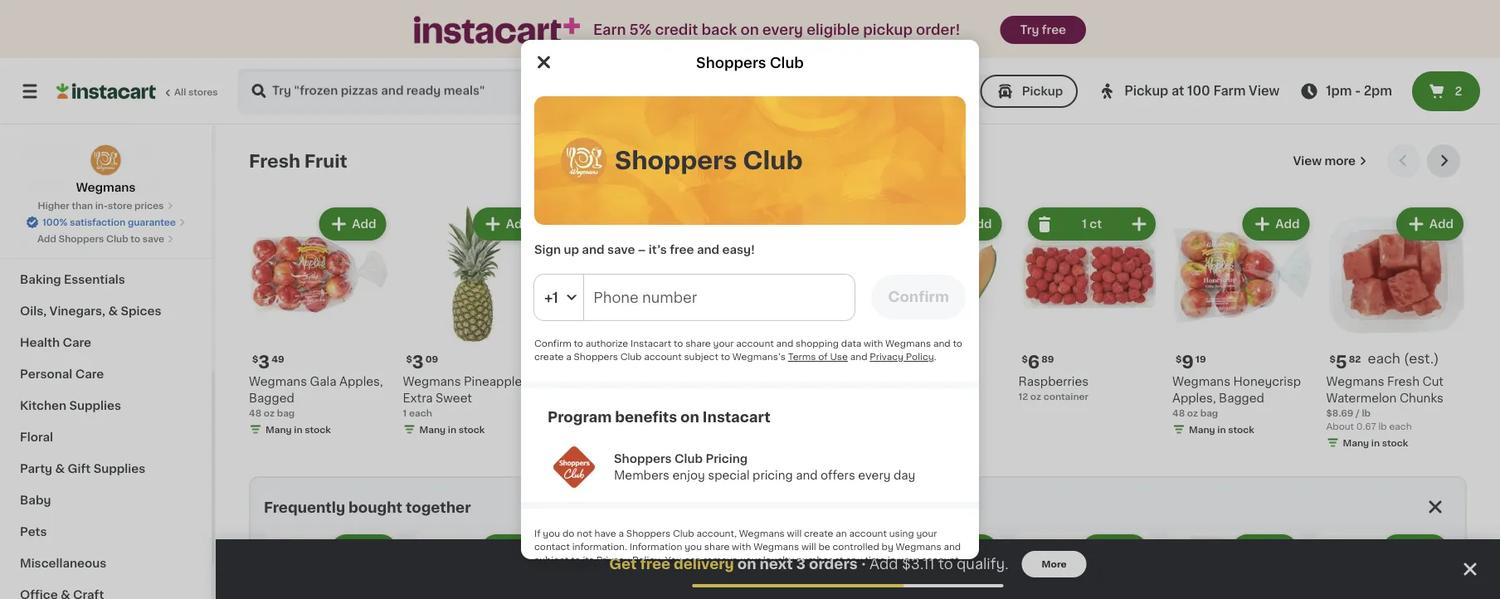 Task type: locate. For each thing, give the bounding box(es) containing it.
care down vinegars,
[[63, 337, 91, 349]]

0 horizontal spatial $ 3 49
[[252, 354, 284, 371]]

5 $ from the left
[[868, 354, 874, 364]]

in down wegmans honeycrisp apples, bagged 48 oz bag
[[1218, 425, 1226, 434]]

shoppers club image
[[561, 138, 607, 183]]

stores
[[188, 88, 218, 97]]

1 horizontal spatial view
[[1293, 155, 1322, 167]]

3 left 09
[[412, 354, 424, 371]]

$ 6 89
[[1022, 354, 1054, 371]]

0 horizontal spatial 49
[[272, 354, 284, 364]]

None search field
[[237, 68, 828, 115]]

2 horizontal spatial /
[[1356, 408, 1360, 417]]

privacy policy link down the if you do not have a shoppers club
[[596, 556, 661, 565]]

1 vertical spatial you
[[685, 542, 702, 551]]

account inside confirm to authorize instacart to share your account and shopping data with wegmans and to create a
[[736, 339, 774, 348]]

a left 13
[[566, 352, 572, 361]]

your
[[713, 339, 734, 348], [917, 529, 937, 538], [740, 556, 761, 565], [898, 556, 919, 565]]

view right 'farm'
[[1249, 85, 1280, 97]]

48 inside wegmans gala apples, bagged 48 oz bag
[[249, 408, 262, 417]]

1 horizontal spatial apples
[[711, 392, 751, 404]]

2 vertical spatial free
[[640, 557, 671, 571]]

your up shoppers club account subject to wegmans's terms of use and privacy policy .
[[713, 339, 734, 348]]

1 vertical spatial supplies
[[94, 463, 145, 475]]

free for get
[[640, 557, 671, 571]]

1 vertical spatial create
[[804, 529, 834, 538]]

0 horizontal spatial 2
[[566, 354, 578, 371]]

1 ct up the about 0.42 lbs final cost by weight
[[774, 218, 794, 230]]

bag
[[277, 408, 295, 417], [1201, 408, 1219, 417]]

$ inside $ 1 48 each (est.)
[[714, 354, 720, 364]]

honeycrisp
[[1234, 376, 1301, 387], [557, 392, 625, 404]]

wegmans logo image
[[90, 144, 122, 176]]

2 horizontal spatial oz
[[1188, 408, 1198, 417]]

1 horizontal spatial organic
[[618, 376, 664, 387]]

about inside wegmans sugar bee apples $3.49 / lb about 0.42 lb each
[[711, 422, 739, 431]]

$8.69
[[1327, 408, 1354, 417]]

care for personal care
[[75, 368, 104, 380]]

policy
[[906, 352, 934, 361], [632, 556, 661, 565]]

many down wegmans honeycrisp apples, bagged 48 oz bag
[[1189, 425, 1216, 434]]

0 vertical spatial you
[[543, 529, 560, 538]]

$
[[252, 354, 258, 364], [406, 354, 412, 364], [560, 354, 566, 364], [714, 354, 720, 364], [868, 354, 874, 364], [1022, 354, 1028, 364], [1176, 354, 1182, 364], [1330, 354, 1336, 364]]

will up number
[[802, 542, 816, 551]]

1 horizontal spatial instacart
[[703, 410, 771, 425]]

$ up wegmans gala apples, bagged 48 oz bag
[[252, 354, 258, 364]]

baking essentials link
[[10, 264, 202, 295]]

4 $ from the left
[[714, 354, 720, 364]]

oils,
[[20, 305, 47, 317]]

0 horizontal spatial apples
[[628, 392, 668, 404]]

1 ct from the left
[[782, 218, 794, 230]]

every left day
[[858, 470, 891, 481]]

1 vertical spatial subject
[[534, 556, 569, 565]]

1
[[774, 218, 779, 230], [1082, 218, 1087, 230], [720, 354, 728, 371], [403, 408, 407, 417]]

1 horizontal spatial policy
[[906, 352, 934, 361]]

order!
[[916, 23, 961, 37]]

personal care link
[[10, 359, 202, 390]]

.
[[934, 352, 937, 361], [661, 556, 663, 565]]

create down confirm on the bottom of page
[[534, 352, 564, 361]]

time
[[865, 556, 886, 565]]

and left offers
[[796, 470, 818, 481]]

by up time
[[882, 542, 894, 551]]

0 vertical spatial policy
[[906, 352, 934, 361]]

oz inside wegmans gala apples, bagged 48 oz bag
[[264, 408, 275, 417]]

goods up the condiments at the left
[[45, 116, 84, 128]]

increment quantity of wegmans sugar bee apples image
[[822, 214, 842, 234]]

$ down confirm on the bottom of page
[[560, 354, 566, 364]]

1 left wegmans's
[[720, 354, 728, 371]]

many down extra on the left bottom
[[420, 425, 446, 434]]

oils, vinegars, & spices link
[[10, 295, 202, 327]]

$ inside $ 6 89
[[1022, 354, 1028, 364]]

prices
[[134, 201, 164, 210]]

& left pasta at the top of page
[[87, 116, 97, 128]]

instacart logo image
[[56, 81, 156, 101]]

0 horizontal spatial policy
[[632, 556, 661, 565]]

0 horizontal spatial apples,
[[340, 376, 383, 387]]

shopping
[[796, 339, 839, 348]]

1 horizontal spatial $ 3 49
[[868, 354, 900, 371]]

& inside the oils, vinegars, & spices link
[[108, 305, 118, 317]]

apples
[[628, 392, 668, 404], [711, 392, 751, 404]]

1 vertical spatial at
[[835, 556, 844, 565]]

share
[[686, 339, 711, 348], [704, 542, 730, 551]]

free down the information
[[640, 557, 671, 571]]

1 vertical spatial goods
[[70, 179, 110, 191]]

1 $ 3 49 from the left
[[252, 354, 284, 371]]

2 bagged from the left
[[1219, 392, 1265, 404]]

subject down contact
[[534, 556, 569, 565]]

6 $ from the left
[[1022, 354, 1028, 364]]

1 vertical spatial fresh
[[1388, 376, 1420, 387]]

2 $ from the left
[[406, 354, 412, 364]]

49 up cantaloupes
[[887, 354, 900, 364]]

floral
[[20, 432, 53, 443]]

1pm - 2pm
[[1326, 85, 1393, 97]]

0.42 inside the about 0.42 lbs final cost by weight
[[781, 244, 802, 254]]

frequently bought together section
[[249, 476, 1467, 599]]

(est.) inside $ 1 48 each (est.)
[[785, 352, 821, 366]]

09
[[426, 354, 438, 364]]

1 up the about 0.42 lbs final cost by weight
[[774, 218, 779, 230]]

many in stock down wegmans gala apples, bagged 48 oz bag
[[266, 425, 331, 434]]

miscellaneous
[[20, 558, 106, 569]]

& up store
[[112, 179, 122, 191]]

sign up and save – it's free and easy!
[[534, 244, 755, 256]]

if
[[534, 529, 541, 538]]

2 (est.) from the left
[[785, 352, 821, 366]]

account inside . you can remove your loyalty number at any time in your account settings.
[[922, 556, 959, 565]]

and inside shoppers club pricing members enjoy special pricing and offers every day
[[796, 470, 818, 481]]

2 left 13
[[566, 354, 578, 371]]

0 vertical spatial 0.42
[[781, 244, 802, 254]]

sign
[[534, 244, 561, 256]]

terms of use link
[[788, 352, 848, 361]]

shoppers club up remove wegmans sugar bee apples icon
[[615, 149, 803, 172]]

apples, inside wegmans honeycrisp apples, bagged 48 oz bag
[[1173, 392, 1216, 404]]

delivery
[[674, 557, 734, 571]]

2 ct from the left
[[1090, 218, 1102, 230]]

about inside the about 0.42 lbs final cost by weight
[[750, 244, 779, 254]]

0 horizontal spatial 1 ct
[[774, 218, 794, 230]]

fresh fruit
[[249, 152, 348, 170]]

0.42 up pricing
[[741, 422, 761, 431]]

0 vertical spatial organic
[[559, 335, 596, 344]]

view more button
[[1287, 144, 1374, 178]]

fresh left fruit
[[249, 152, 300, 170]]

all stores link
[[56, 68, 219, 115]]

1 vertical spatial view
[[1293, 155, 1322, 167]]

1 horizontal spatial bag
[[1201, 408, 1219, 417]]

1 ct for remove raspberries image
[[1082, 218, 1102, 230]]

1 horizontal spatial privacy policy link
[[870, 352, 934, 361]]

oils, vinegars, & spices
[[20, 305, 161, 317]]

honeycrisp inside wegmans organic honeycrisp apples $4.59 / lb about 0.46 lb each
[[557, 392, 625, 404]]

item carousel region
[[249, 144, 1467, 463]]

each inside wegmans pineapple, extra sweet 1 each
[[409, 408, 432, 417]]

1 vertical spatial apples,
[[1173, 392, 1216, 404]]

$3.11
[[902, 557, 935, 571]]

0 vertical spatial save
[[143, 234, 164, 244]]

about down $8.69
[[1327, 422, 1354, 431]]

1 vertical spatial a
[[619, 529, 624, 538]]

bagged inside wegmans honeycrisp apples, bagged 48 oz bag
[[1219, 392, 1265, 404]]

/ inside wegmans organic honeycrisp apples $4.59 / lb about 0.46 lb each
[[587, 408, 591, 417]]

48 for 9
[[1173, 408, 1185, 417]]

1 vertical spatial instacart
[[703, 410, 771, 425]]

shoppers club pricing members enjoy special pricing and offers every day
[[614, 453, 916, 481]]

2 horizontal spatial (est.)
[[1404, 352, 1440, 366]]

it's
[[649, 244, 667, 256]]

settings.
[[534, 569, 574, 578]]

sauces
[[109, 148, 153, 159]]

$ 3 49 for cantaloupes
[[868, 354, 900, 371]]

$1.48 each (estimated) element
[[711, 351, 852, 373]]

7 $ from the left
[[1176, 354, 1182, 364]]

privacy down information.
[[596, 556, 630, 565]]

1 vertical spatial shoppers club
[[615, 149, 803, 172]]

apples up benefits
[[628, 392, 668, 404]]

1 vertical spatial policy
[[632, 556, 661, 565]]

program benefits on instacart
[[548, 410, 771, 425]]

bag for 3
[[277, 408, 295, 417]]

/ down watermelon
[[1356, 408, 1360, 417]]

0 vertical spatial share
[[686, 339, 711, 348]]

bag inside wegmans honeycrisp apples, bagged 48 oz bag
[[1201, 408, 1219, 417]]

1 bag from the left
[[277, 408, 295, 417]]

privacy policy
[[596, 556, 661, 565]]

do
[[563, 529, 575, 538]]

your inside confirm to authorize instacart to share your account and shopping data with wegmans and to create a
[[713, 339, 734, 348]]

instacart up pricing
[[703, 410, 771, 425]]

lb up shoppers club pricing members enjoy special pricing and offers every day
[[764, 422, 772, 431]]

on left $3.49 on the left
[[681, 410, 700, 425]]

apples for sugar
[[711, 392, 751, 404]]

main content
[[216, 124, 1501, 599]]

each inside wegmans organic honeycrisp apples $4.59 / lb about 0.46 lb each
[[621, 422, 644, 431]]

•
[[861, 558, 866, 571]]

in down wegmans gala apples, bagged 48 oz bag
[[294, 425, 303, 434]]

with inside account, wegmans will create an account using your contact information. information you share with wegmans will be controlled by wegmans and subject to its
[[732, 542, 751, 551]]

/ for organic
[[587, 408, 591, 417]]

day
[[894, 470, 916, 481]]

1 vertical spatial 2
[[566, 354, 578, 371]]

& left gift
[[55, 463, 65, 475]]

3 $ from the left
[[560, 354, 566, 364]]

apples, down $ 9 19
[[1173, 392, 1216, 404]]

many in stock down wegmans honeycrisp apples, bagged 48 oz bag
[[1189, 425, 1255, 434]]

wegmans sugar bee apples $3.49 / lb about 0.42 lb each
[[711, 376, 832, 431]]

all
[[174, 88, 186, 97]]

instacart up $2.13 each (estimated) element at bottom left
[[631, 339, 672, 348]]

product group containing 9
[[1173, 204, 1313, 439]]

about down $4.59
[[557, 422, 585, 431]]

remove raspberries image
[[1035, 214, 1055, 234]]

0 horizontal spatial organic
[[559, 335, 596, 344]]

with inside confirm to authorize instacart to share your account and shopping data with wegmans and to create a
[[864, 339, 883, 348]]

instacart inside confirm to authorize instacart to share your account and shopping data with wegmans and to create a
[[631, 339, 672, 348]]

wegmans inside wegmans pineapple, extra sweet 1 each
[[403, 376, 461, 387]]

free right 'try'
[[1042, 24, 1067, 36]]

every left the eligible
[[763, 23, 803, 37]]

product group containing 5
[[1327, 204, 1467, 453]]

0 vertical spatial honeycrisp
[[1234, 376, 1301, 387]]

organic down $2.13 each (estimated) element at bottom left
[[618, 376, 664, 387]]

oz for 3
[[264, 408, 275, 417]]

by inside the about 0.42 lbs final cost by weight
[[785, 259, 797, 268]]

honeycrisp inside wegmans honeycrisp apples, bagged 48 oz bag
[[1234, 376, 1301, 387]]

product group containing 6
[[1019, 204, 1159, 403]]

$ 3 49 up wegmans gala apples, bagged 48 oz bag
[[252, 354, 284, 371]]

eligible
[[807, 23, 860, 37]]

2 vertical spatial on
[[738, 557, 757, 571]]

wegmans inside wegmans fresh cut watermelon chunks $8.69 / lb about 0.67 lb each
[[1327, 376, 1385, 387]]

on inside treatment tracker modal dialog
[[738, 557, 757, 571]]

(est.) inside the $5.82 each (estimated) element
[[1404, 352, 1440, 366]]

1 vertical spatial honeycrisp
[[557, 392, 625, 404]]

48
[[730, 354, 742, 364], [249, 408, 262, 417], [1173, 408, 1185, 417]]

1 horizontal spatial with
[[864, 339, 883, 348]]

0 horizontal spatial 0.42
[[741, 422, 761, 431]]

$ left 89
[[1022, 354, 1028, 364]]

pets link
[[10, 516, 202, 548]]

stock down wegmans pineapple, extra sweet 1 each
[[459, 425, 485, 434]]

0 vertical spatial privacy
[[870, 352, 904, 361]]

3 for wegmans pineapple, extra sweet
[[412, 354, 424, 371]]

many
[[266, 425, 292, 434], [420, 425, 446, 434], [1189, 425, 1216, 434], [573, 438, 600, 447], [1343, 438, 1370, 447]]

1 bagged from the left
[[249, 392, 294, 404]]

2 / from the left
[[740, 408, 744, 417]]

1 horizontal spatial (est.)
[[785, 352, 821, 366]]

(est.) down shopping
[[785, 352, 821, 366]]

49 for cantaloupes
[[887, 354, 900, 364]]

$ right "use"
[[868, 354, 874, 364]]

1 $ from the left
[[252, 354, 258, 364]]

1 vertical spatial share
[[704, 542, 730, 551]]

0 horizontal spatial .
[[661, 556, 663, 565]]

apples, inside wegmans gala apples, bagged 48 oz bag
[[340, 376, 383, 387]]

add shoppers club to save
[[37, 234, 164, 244]]

supplies
[[69, 400, 121, 412], [94, 463, 145, 475]]

party & gift supplies
[[20, 463, 145, 475]]

remove wegmans sugar bee apples image
[[727, 214, 747, 234]]

product group
[[249, 204, 390, 439], [403, 204, 544, 439], [557, 204, 698, 453], [711, 204, 852, 448], [865, 204, 1005, 423], [1019, 204, 1159, 403], [1173, 204, 1313, 439], [1327, 204, 1467, 453], [264, 531, 401, 599], [414, 531, 551, 599], [564, 531, 701, 599], [715, 531, 852, 599], [865, 531, 1002, 599], [1015, 531, 1152, 599], [1165, 531, 1302, 599], [1315, 531, 1452, 599]]

club down authorize
[[620, 352, 642, 361]]

2 inside the $ 2 13 each (est.)
[[566, 354, 578, 371]]

each (est.)
[[1368, 352, 1440, 366]]

0 horizontal spatial honeycrisp
[[557, 392, 625, 404]]

$ inside $ 5 82
[[1330, 354, 1336, 364]]

0 vertical spatial by
[[785, 259, 797, 268]]

& inside dry goods & pasta link
[[87, 116, 97, 128]]

100% satisfaction guarantee button
[[26, 212, 186, 229]]

about up cost
[[750, 244, 779, 254]]

48 for 3
[[249, 408, 262, 417]]

every inside shoppers club pricing members enjoy special pricing and offers every day
[[858, 470, 891, 481]]

8 $ from the left
[[1330, 354, 1336, 364]]

0 horizontal spatial subject
[[534, 556, 569, 565]]

apples up $3.49 on the left
[[711, 392, 751, 404]]

1 apples from the left
[[628, 392, 668, 404]]

oz for 9
[[1188, 408, 1198, 417]]

2 horizontal spatial 48
[[1173, 408, 1185, 417]]

organic
[[559, 335, 596, 344], [618, 376, 664, 387]]

2 49 from the left
[[887, 354, 900, 364]]

pickup at 100 farm view
[[1125, 85, 1280, 97]]

personal care
[[20, 368, 104, 380]]

will up loyalty
[[787, 529, 802, 538]]

save down "guarantee"
[[143, 234, 164, 244]]

terms
[[788, 352, 816, 361]]

earn
[[593, 23, 626, 37]]

1 horizontal spatial create
[[804, 529, 834, 538]]

0 horizontal spatial create
[[534, 352, 564, 361]]

3 / from the left
[[1356, 408, 1360, 417]]

2 bag from the left
[[1201, 408, 1219, 417]]

2 1 ct from the left
[[1082, 218, 1102, 230]]

1 inside wegmans pineapple, extra sweet 1 each
[[403, 408, 407, 417]]

& inside canned goods & soups link
[[112, 179, 122, 191]]

about inside wegmans fresh cut watermelon chunks $8.69 / lb about 0.67 lb each
[[1327, 422, 1354, 431]]

apples inside wegmans sugar bee apples $3.49 / lb about 0.42 lb each
[[711, 392, 751, 404]]

club
[[770, 56, 804, 70], [743, 149, 803, 172], [106, 234, 128, 244], [620, 352, 642, 361], [675, 453, 703, 465], [673, 529, 694, 538]]

1 horizontal spatial 48
[[730, 354, 742, 364]]

information
[[630, 542, 683, 551]]

share inside account, wegmans will create an account using your contact information. information you share with wegmans will be controlled by wegmans and subject to its
[[704, 542, 730, 551]]

49 up wegmans gala apples, bagged 48 oz bag
[[272, 354, 284, 364]]

0 horizontal spatial privacy
[[596, 556, 630, 565]]

stock down wegmans honeycrisp apples, bagged 48 oz bag
[[1229, 425, 1255, 434]]

1 vertical spatial organic
[[618, 376, 664, 387]]

raspberries 12 oz container
[[1019, 376, 1089, 401]]

1 vertical spatial privacy policy link
[[596, 556, 661, 565]]

pickup inside popup button
[[1125, 85, 1169, 97]]

bagged inside wegmans gala apples, bagged 48 oz bag
[[249, 392, 294, 404]]

pets
[[20, 526, 47, 538]]

condiments & sauces
[[20, 148, 153, 159]]

add
[[352, 218, 376, 230], [506, 218, 530, 230], [660, 218, 684, 230], [968, 218, 992, 230], [1276, 218, 1300, 230], [1430, 218, 1454, 230], [37, 234, 56, 244], [514, 545, 538, 557], [664, 545, 688, 557], [814, 545, 838, 557], [964, 545, 988, 557], [1114, 545, 1139, 557], [870, 557, 899, 571]]

each inside $ 1 48 each (est.)
[[749, 352, 782, 366]]

apples inside wegmans organic honeycrisp apples $4.59 / lb about 0.46 lb each
[[628, 392, 668, 404]]

6
[[1028, 354, 1040, 371]]

free inside treatment tracker modal dialog
[[640, 557, 671, 571]]

ct left increment quantity of raspberries icon
[[1090, 218, 1102, 230]]

service type group
[[850, 75, 1078, 108]]

a right have
[[619, 529, 624, 538]]

1 horizontal spatial oz
[[1031, 392, 1042, 401]]

1 horizontal spatial fresh
[[1388, 376, 1420, 387]]

condiments & sauces link
[[10, 138, 202, 169]]

1 vertical spatial save
[[607, 244, 635, 256]]

$ inside $ 9 19
[[1176, 354, 1182, 364]]

3 for wegmans gala apples, bagged
[[258, 354, 270, 371]]

0.67
[[1357, 422, 1377, 431]]

48 inside wegmans honeycrisp apples, bagged 48 oz bag
[[1173, 408, 1185, 417]]

$ 3 49 up cantaloupes
[[868, 354, 900, 371]]

1 / from the left
[[587, 408, 591, 417]]

0 vertical spatial apples,
[[340, 376, 383, 387]]

1 horizontal spatial apples,
[[1173, 392, 1216, 404]]

49 for wegmans gala apples, bagged
[[272, 354, 284, 364]]

care inside 'link'
[[63, 337, 91, 349]]

apples, for 3
[[340, 376, 383, 387]]

1 horizontal spatial a
[[619, 529, 624, 538]]

1 vertical spatial 0.42
[[741, 422, 761, 431]]

club up enjoy
[[675, 453, 703, 465]]

1 horizontal spatial every
[[858, 470, 891, 481]]

1 vertical spatial with
[[732, 542, 751, 551]]

easy!
[[722, 244, 755, 256]]

1 vertical spatial free
[[670, 244, 694, 256]]

treatment tracker modal dialog
[[216, 539, 1501, 599]]

1 horizontal spatial /
[[740, 408, 744, 417]]

0 vertical spatial a
[[566, 352, 572, 361]]

2 apples from the left
[[711, 392, 751, 404]]

0 horizontal spatial view
[[1249, 85, 1280, 97]]

free right it's on the top left of the page
[[670, 244, 694, 256]]

0.42 left lbs at the top right of page
[[781, 244, 802, 254]]

subject inside account, wegmans will create an account using your contact information. information you share with wegmans will be controlled by wegmans and subject to its
[[534, 556, 569, 565]]

1 horizontal spatial 1 ct
[[1082, 218, 1102, 230]]

1 down extra on the left bottom
[[403, 408, 407, 417]]

1 vertical spatial will
[[802, 542, 816, 551]]

0 vertical spatial instacart
[[631, 339, 672, 348]]

$ left 19
[[1176, 354, 1182, 364]]

account right time
[[922, 556, 959, 565]]

every
[[763, 23, 803, 37], [858, 470, 891, 481]]

$ left 82
[[1330, 354, 1336, 364]]

1 horizontal spatial save
[[607, 244, 635, 256]]

2 right 2pm
[[1455, 85, 1463, 97]]

&
[[87, 116, 97, 128], [97, 148, 106, 159], [112, 179, 122, 191], [108, 305, 118, 317], [55, 463, 65, 475]]

policy up cantaloupes
[[906, 352, 934, 361]]

$5.82 each (estimated) element
[[1327, 351, 1467, 373]]

higher
[[38, 201, 69, 210]]

share down the phone number phone field
[[686, 339, 711, 348]]

. up cantaloupes
[[934, 352, 937, 361]]

at left 100
[[1172, 85, 1185, 97]]

account up controlled
[[849, 529, 887, 538]]

at inside popup button
[[1172, 85, 1185, 97]]

many for wegmans gala apples, bagged
[[266, 425, 292, 434]]

organic up 13
[[559, 335, 596, 344]]

& left sauces
[[97, 148, 106, 159]]

& for spices
[[108, 305, 118, 317]]

$ 2 13 each (est.)
[[560, 352, 667, 371]]

1 vertical spatial .
[[661, 556, 663, 565]]

bag inside wegmans gala apples, bagged 48 oz bag
[[277, 408, 295, 417]]

1 1 ct from the left
[[774, 218, 794, 230]]

(est.) inside the $ 2 13 each (est.)
[[632, 352, 667, 366]]

account,
[[697, 529, 737, 538]]

0 vertical spatial care
[[63, 337, 91, 349]]

instacart
[[631, 339, 672, 348], [703, 410, 771, 425]]

in down '0.67'
[[1372, 438, 1380, 447]]

each inside wegmans fresh cut watermelon chunks $8.69 / lb about 0.67 lb each
[[1390, 422, 1412, 431]]

save
[[143, 234, 164, 244], [607, 244, 635, 256]]

privacy policy link up cantaloupes
[[870, 352, 934, 361]]

$ inside $ 3 09
[[406, 354, 412, 364]]

wegmans inside wegmans gala apples, bagged 48 oz bag
[[249, 376, 307, 387]]

2 inside button
[[1455, 85, 1463, 97]]

canned
[[20, 179, 67, 191]]

3 (est.) from the left
[[1404, 352, 1440, 366]]

. left you
[[661, 556, 663, 565]]

each inside the $5.82 each (estimated) element
[[1368, 352, 1401, 366]]

wegmans inside wegmans sugar bee apples $3.49 / lb about 0.42 lb each
[[711, 376, 769, 387]]

1 ct left increment quantity of raspberries icon
[[1082, 218, 1102, 230]]

1 horizontal spatial ct
[[1090, 218, 1102, 230]]

1 horizontal spatial 2
[[1455, 85, 1463, 97]]

on
[[741, 23, 759, 37], [681, 410, 700, 425], [738, 557, 757, 571]]

apples, for 9
[[1173, 392, 1216, 404]]

/ inside wegmans sugar bee apples $3.49 / lb about 0.42 lb each
[[740, 408, 744, 417]]

guarantee
[[128, 218, 176, 227]]

1 vertical spatial every
[[858, 470, 891, 481]]

share down account,
[[704, 542, 730, 551]]

0 horizontal spatial you
[[543, 529, 560, 538]]

$ inside the $ 2 13 each (est.)
[[560, 354, 566, 364]]

3 inside treatment tracker modal dialog
[[797, 557, 806, 571]]

3 up cantaloupes
[[874, 354, 886, 371]]

1 49 from the left
[[272, 354, 284, 364]]

stock down benefits
[[613, 438, 639, 447]]

essentials
[[64, 274, 125, 285]]

Select a country button
[[534, 275, 584, 320]]

1 horizontal spatial by
[[882, 542, 894, 551]]

stock for honeycrisp
[[1229, 425, 1255, 434]]

0 horizontal spatial save
[[143, 234, 164, 244]]

pickup inside button
[[1022, 85, 1063, 97]]

on left next
[[738, 557, 757, 571]]

pricing
[[753, 470, 793, 481]]

0 horizontal spatial instacart
[[631, 339, 672, 348]]

at left any
[[835, 556, 844, 565]]

main content containing fresh fruit
[[216, 124, 1501, 599]]

organic inside wegmans organic honeycrisp apples $4.59 / lb about 0.46 lb each
[[618, 376, 664, 387]]

supplies down personal care link
[[69, 400, 121, 412]]

+1
[[544, 290, 559, 305]]

cost
[[763, 259, 783, 268]]

0 horizontal spatial oz
[[264, 408, 275, 417]]

an
[[836, 529, 847, 538]]

0 horizontal spatial with
[[732, 542, 751, 551]]

$ 3 49 for wegmans gala apples, bagged
[[252, 354, 284, 371]]

wegmans inside confirm to authorize instacart to share your account and shopping data with wegmans and to create a
[[886, 339, 931, 348]]

0 vertical spatial create
[[534, 352, 564, 361]]

0 vertical spatial view
[[1249, 85, 1280, 97]]

0 horizontal spatial /
[[587, 408, 591, 417]]

1 horizontal spatial pickup
[[1125, 85, 1169, 97]]

2 $ 3 49 from the left
[[868, 354, 900, 371]]

view
[[1249, 85, 1280, 97], [1293, 155, 1322, 167]]

1 (est.) from the left
[[632, 352, 667, 366]]

shoppers club down earn 5% credit back on every eligible pickup order!
[[696, 56, 804, 70]]

oz inside wegmans honeycrisp apples, bagged 48 oz bag
[[1188, 408, 1198, 417]]

your right using
[[917, 529, 937, 538]]

0 horizontal spatial by
[[785, 259, 797, 268]]



Task type: vqa. For each thing, say whether or not it's contained in the screenshot.
9
yes



Task type: describe. For each thing, give the bounding box(es) containing it.
48 inside $ 1 48 each (est.)
[[730, 354, 742, 364]]

13
[[579, 354, 589, 364]]

and right up
[[582, 244, 605, 256]]

product group containing 1
[[711, 204, 852, 448]]

baking essentials
[[20, 274, 125, 285]]

& for soups
[[112, 179, 122, 191]]

$ 5 82
[[1330, 354, 1361, 371]]

try free
[[1020, 24, 1067, 36]]

try
[[1020, 24, 1039, 36]]

1 vertical spatial privacy
[[596, 556, 630, 565]]

cut
[[1423, 376, 1444, 387]]

dry goods & pasta link
[[10, 106, 202, 138]]

and up $1.48 each (estimated) element
[[776, 339, 794, 348]]

pickup for pickup at 100 farm view
[[1125, 85, 1169, 97]]

(est.) for 1
[[785, 352, 821, 366]]

club up remove wegmans sugar bee apples icon
[[743, 149, 803, 172]]

(est.) for 2
[[632, 352, 667, 366]]

0 horizontal spatial fresh
[[249, 152, 300, 170]]

soups
[[125, 179, 163, 191]]

next
[[760, 557, 793, 571]]

& for pasta
[[87, 116, 97, 128]]

many for wegmans pineapple, extra sweet
[[420, 425, 446, 434]]

care for health care
[[63, 337, 91, 349]]

account up program benefits on instacart
[[644, 352, 682, 361]]

weight
[[800, 259, 830, 268]]

all stores
[[174, 88, 218, 97]]

& inside condiments & sauces link
[[97, 148, 106, 159]]

in down 0.46
[[602, 438, 610, 447]]

5%
[[630, 23, 652, 37]]

$ 9 19
[[1176, 354, 1206, 371]]

$2.13 each (estimated) element
[[557, 351, 698, 373]]

to inside treatment tracker modal dialog
[[939, 557, 953, 571]]

add shoppers club to save link
[[37, 232, 174, 246]]

and left the easy!
[[697, 244, 720, 256]]

apples for organic
[[628, 392, 668, 404]]

goods for canned
[[70, 179, 110, 191]]

1 ct for remove wegmans sugar bee apples icon
[[774, 218, 794, 230]]

condiments
[[20, 148, 94, 159]]

many down '0.67'
[[1343, 438, 1370, 447]]

gala
[[310, 376, 337, 387]]

club down 100% satisfaction guarantee
[[106, 234, 128, 244]]

fresh inside wegmans fresh cut watermelon chunks $8.69 / lb about 0.67 lb each
[[1388, 376, 1420, 387]]

confirm to authorize instacart to share your account and shopping data with wegmans and to create a
[[534, 339, 963, 361]]

view more
[[1293, 155, 1356, 167]]

many in stock for pineapple,
[[420, 425, 485, 434]]

get
[[609, 557, 637, 571]]

wegmans gala apples, bagged 48 oz bag
[[249, 376, 383, 417]]

each inside wegmans sugar bee apples $3.49 / lb about 0.42 lb each
[[774, 422, 797, 431]]

1 right remove raspberries image
[[1082, 218, 1087, 230]]

free for try
[[1042, 24, 1067, 36]]

a inside confirm to authorize instacart to share your account and shopping data with wegmans and to create a
[[566, 352, 572, 361]]

controlled
[[833, 542, 880, 551]]

/ inside wegmans fresh cut watermelon chunks $8.69 / lb about 0.67 lb each
[[1356, 408, 1360, 417]]

baby
[[20, 495, 51, 506]]

create inside account, wegmans will create an account using your contact information. information you share with wegmans will be controlled by wegmans and subject to its
[[804, 529, 834, 538]]

create inside confirm to authorize instacart to share your account and shopping data with wegmans and to create a
[[534, 352, 564, 361]]

express icon image
[[414, 16, 580, 44]]

lb right '0.67'
[[1379, 422, 1387, 431]]

0 horizontal spatial privacy policy link
[[596, 556, 661, 565]]

product group containing 2
[[557, 204, 698, 453]]

canned goods & soups link
[[10, 169, 202, 201]]

$3.49
[[711, 408, 738, 417]]

ct for the increment quantity of wegmans sugar bee apples image
[[782, 218, 794, 230]]

0 vertical spatial on
[[741, 23, 759, 37]]

can
[[684, 556, 701, 565]]

to inside account, wegmans will create an account using your contact information. information you share with wegmans will be controlled by wegmans and subject to its
[[571, 556, 581, 565]]

share inside confirm to authorize instacart to share your account and shopping data with wegmans and to create a
[[686, 339, 711, 348]]

wegmans inside wegmans organic honeycrisp apples $4.59 / lb about 0.46 lb each
[[557, 376, 615, 387]]

personal
[[20, 368, 72, 380]]

of
[[819, 352, 828, 361]]

container
[[1044, 392, 1089, 401]]

data
[[841, 339, 862, 348]]

lbs
[[804, 244, 818, 254]]

Phone number telephone field
[[584, 275, 855, 320]]

0 horizontal spatial every
[[763, 23, 803, 37]]

lb up 0.46
[[593, 408, 602, 417]]

floral link
[[10, 422, 202, 453]]

number
[[797, 556, 832, 565]]

together
[[406, 501, 471, 515]]

and up cantaloupes
[[934, 339, 951, 348]]

0 vertical spatial supplies
[[69, 400, 121, 412]]

instacart for on
[[703, 410, 771, 425]]

1 inside $ 1 48 each (est.)
[[720, 354, 728, 371]]

stock down wegmans fresh cut watermelon chunks $8.69 / lb about 0.67 lb each
[[1382, 438, 1409, 447]]

baking
[[20, 274, 61, 285]]

about 0.42 lbs final cost by weight
[[738, 244, 830, 268]]

and inside account, wegmans will create an account using your contact information. information you share with wegmans will be controlled by wegmans and subject to its
[[944, 542, 961, 551]]

offers
[[821, 470, 855, 481]]

wegmans honeycrisp apples, bagged 48 oz bag
[[1173, 376, 1301, 417]]

1 horizontal spatial subject
[[684, 352, 719, 361]]

0 vertical spatial will
[[787, 529, 802, 538]]

many in stock for honeycrisp
[[1189, 425, 1255, 434]]

3 for cantaloupes
[[874, 354, 886, 371]]

orders
[[809, 557, 858, 571]]

pickup for pickup
[[1022, 85, 1063, 97]]

bag for 9
[[1201, 408, 1219, 417]]

shoppers club account subject to wegmans's terms of use and privacy policy .
[[574, 352, 937, 361]]

0.42 inside wegmans sugar bee apples $3.49 / lb about 0.42 lb each
[[741, 422, 761, 431]]

extra
[[403, 392, 433, 404]]

program
[[548, 410, 612, 425]]

bagged for 3
[[249, 392, 294, 404]]

shoppers inside shoppers club pricing members enjoy special pricing and offers every day
[[614, 453, 672, 465]]

you inside account, wegmans will create an account using your contact information. information you share with wegmans will be controlled by wegmans and subject to its
[[685, 542, 702, 551]]

many in stock down '0.67'
[[1343, 438, 1409, 447]]

pineapple,
[[464, 376, 525, 387]]

instacart for authorize
[[631, 339, 672, 348]]

0 vertical spatial shoppers club
[[696, 56, 804, 70]]

1 vertical spatial on
[[681, 410, 700, 425]]

be
[[819, 542, 831, 551]]

82
[[1349, 354, 1361, 364]]

special
[[708, 470, 750, 481]]

miscellaneous link
[[10, 548, 202, 579]]

authorize
[[586, 339, 628, 348]]

view inside pickup at 100 farm view popup button
[[1249, 85, 1280, 97]]

wegmans pineapple, extra sweet 1 each
[[403, 376, 525, 417]]

farm
[[1214, 85, 1246, 97]]

many for wegmans honeycrisp apples, bagged
[[1189, 425, 1216, 434]]

0 vertical spatial privacy policy link
[[870, 352, 934, 361]]

frequently bought together
[[264, 501, 471, 515]]

kitchen supplies link
[[10, 390, 202, 422]]

about inside wegmans organic honeycrisp apples $4.59 / lb about 0.46 lb each
[[557, 422, 585, 431]]

spices
[[121, 305, 161, 317]]

remove
[[704, 556, 738, 565]]

many in stock for gala
[[266, 425, 331, 434]]

stock for gala
[[305, 425, 331, 434]]

add inside treatment tracker modal dialog
[[870, 557, 899, 571]]

each inside the $ 2 13 each (est.)
[[596, 352, 629, 366]]

lb up '0.67'
[[1362, 408, 1371, 417]]

wegmans inside wegmans honeycrisp apples, bagged 48 oz bag
[[1173, 376, 1231, 387]]

/ for sugar
[[740, 408, 744, 417]]

shoppers club pricing image
[[548, 441, 601, 494]]

by inside account, wegmans will create an account using your contact information. information you share with wegmans will be controlled by wegmans and subject to its
[[882, 542, 894, 551]]

bagged for 9
[[1219, 392, 1265, 404]]

bought
[[349, 501, 403, 515]]

stock for pineapple,
[[459, 425, 485, 434]]

in-
[[95, 201, 108, 210]]

increment quantity of raspberries image
[[1130, 214, 1149, 234]]

household link
[[10, 232, 202, 264]]

89
[[1042, 354, 1054, 364]]

lb right 0.46
[[610, 422, 619, 431]]

club up can
[[673, 529, 694, 538]]

wegmans fresh cut watermelon chunks $8.69 / lb about 0.67 lb each
[[1327, 376, 1444, 431]]

supplies inside "link"
[[94, 463, 145, 475]]

at inside . you can remove your loyalty number at any time in your account settings.
[[835, 556, 844, 565]]

your down using
[[898, 556, 919, 565]]

your left loyalty
[[740, 556, 761, 565]]

in inside . you can remove your loyalty number at any time in your account settings.
[[888, 556, 896, 565]]

club down earn 5% credit back on every eligible pickup order!
[[770, 56, 804, 70]]

use
[[830, 352, 848, 361]]

canned goods & soups
[[20, 179, 163, 191]]

9
[[1182, 354, 1194, 371]]

. inside . you can remove your loyalty number at any time in your account settings.
[[661, 556, 663, 565]]

$ 3 09
[[406, 354, 438, 371]]

credit
[[655, 23, 698, 37]]

many in stock down 0.46
[[573, 438, 639, 447]]

. you can remove your loyalty number at any time in your account settings.
[[534, 556, 959, 578]]

in down sweet
[[448, 425, 457, 434]]

household
[[20, 242, 85, 254]]

higher than in-store prices link
[[38, 199, 174, 212]]

party
[[20, 463, 52, 475]]

& inside party & gift supplies "link"
[[55, 463, 65, 475]]

1 horizontal spatial .
[[934, 352, 937, 361]]

2pm
[[1364, 85, 1393, 97]]

-
[[1355, 85, 1361, 97]]

your inside account, wegmans will create an account using your contact information. information you share with wegmans will be controlled by wegmans and subject to its
[[917, 529, 937, 538]]

qualify.
[[957, 557, 1009, 571]]

pickup button
[[981, 75, 1078, 108]]

lb right $3.49 on the left
[[746, 408, 755, 417]]

club inside shoppers club pricing members enjoy special pricing and offers every day
[[675, 453, 703, 465]]

chunks
[[1400, 392, 1444, 404]]

health care
[[20, 337, 91, 349]]

account inside account, wegmans will create an account using your contact information. information you share with wegmans will be controlled by wegmans and subject to its
[[849, 529, 887, 538]]

goods for dry
[[45, 116, 84, 128]]

breakfast
[[20, 211, 78, 222]]

benefits
[[615, 410, 677, 425]]

frequently
[[264, 501, 345, 515]]

many down 0.46
[[573, 438, 600, 447]]

0.46
[[587, 422, 608, 431]]

1 horizontal spatial privacy
[[870, 352, 904, 361]]

ct for increment quantity of raspberries icon
[[1090, 218, 1102, 230]]

oz inside raspberries 12 oz container
[[1031, 392, 1042, 401]]

view inside view more popup button
[[1293, 155, 1322, 167]]

up
[[564, 244, 579, 256]]

and down data at the right bottom
[[850, 352, 868, 361]]



